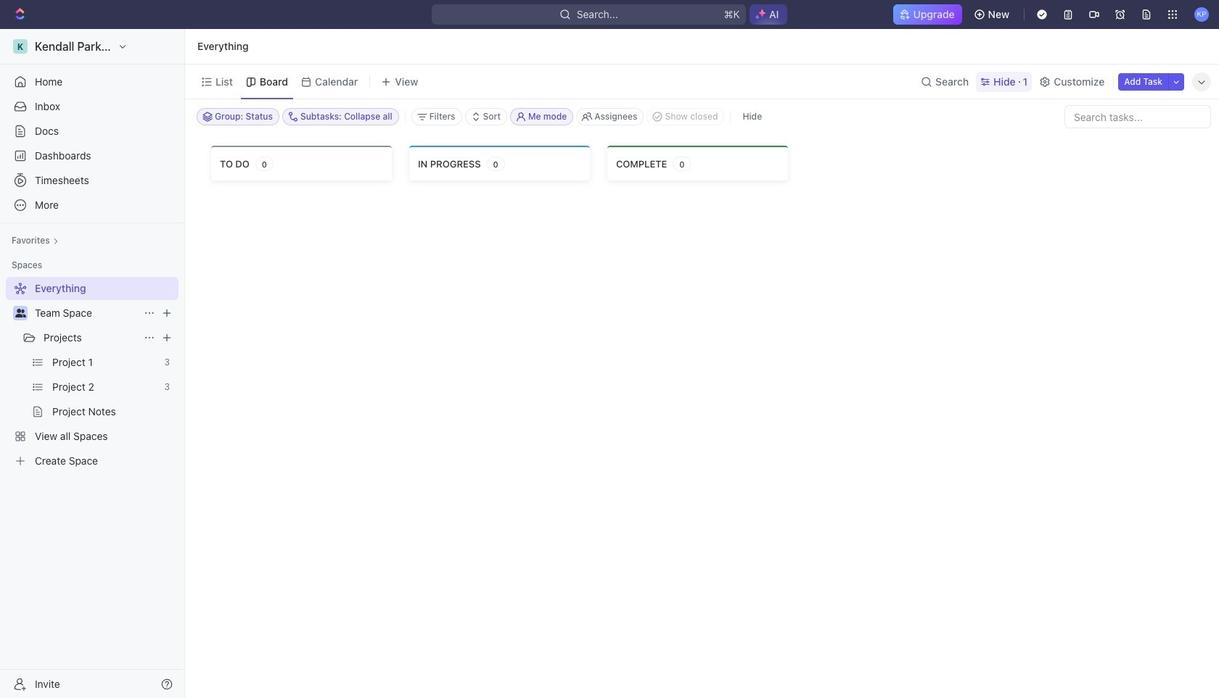 Task type: describe. For each thing, give the bounding box(es) containing it.
kendall parks's workspace, , element
[[13, 39, 28, 54]]

tree inside sidebar navigation
[[6, 277, 179, 473]]

Search tasks... text field
[[1065, 106, 1211, 128]]



Task type: locate. For each thing, give the bounding box(es) containing it.
user group image
[[15, 309, 26, 318]]

tree
[[6, 277, 179, 473]]

sidebar navigation
[[0, 29, 188, 699]]



Task type: vqa. For each thing, say whether or not it's contained in the screenshot.
tree on the left of the page inside the sidebar navigation
yes



